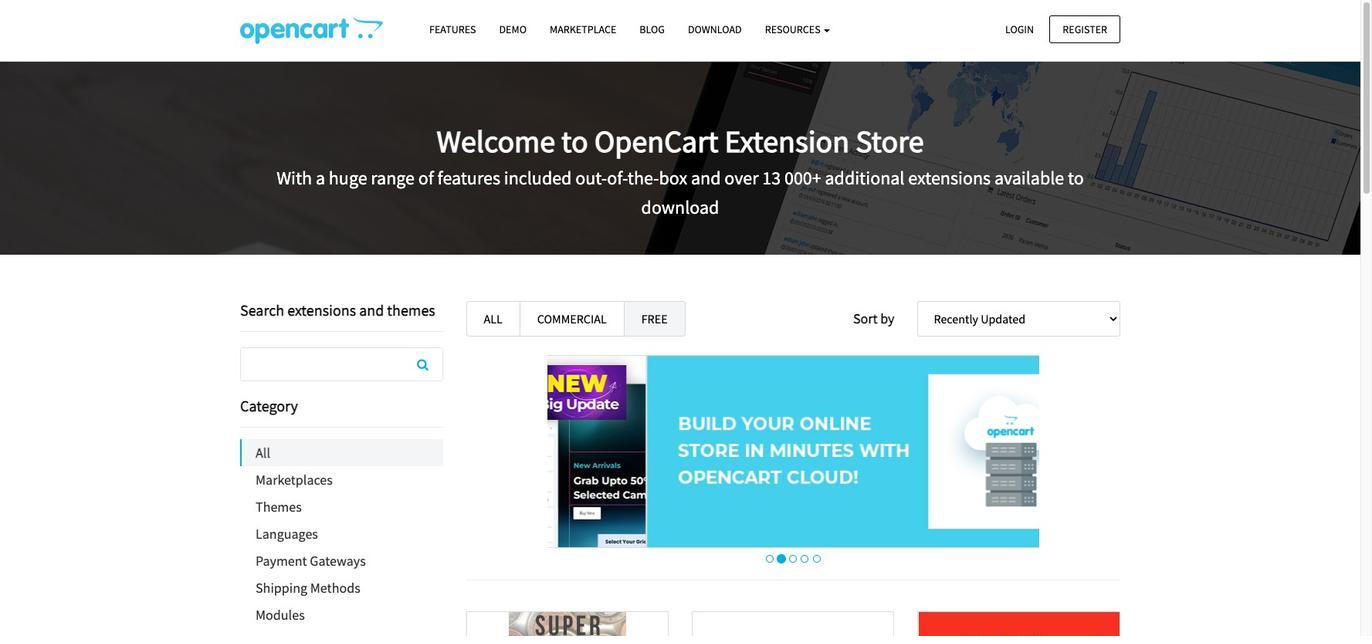 Task type: describe. For each thing, give the bounding box(es) containing it.
features
[[430, 22, 476, 36]]

huge
[[329, 166, 367, 190]]

with
[[277, 166, 312, 190]]

payment
[[256, 552, 307, 570]]

features
[[438, 166, 501, 190]]

extensions inside the welcome to opencart extension store with a huge range of features included out-of-the-box and over 13 000+ additional extensions available to download
[[909, 166, 991, 190]]

category
[[240, 396, 298, 416]]

login link
[[993, 15, 1048, 43]]

download link
[[677, 16, 754, 43]]

commercial
[[538, 311, 607, 327]]

marketplaces
[[256, 471, 333, 489]]

out-
[[576, 166, 607, 190]]

opencart extensions image
[[240, 16, 383, 44]]

available
[[995, 166, 1065, 190]]

0 horizontal spatial extensions
[[288, 301, 356, 320]]

opencart
[[595, 122, 719, 160]]

1 horizontal spatial to
[[1069, 166, 1085, 190]]

store
[[856, 122, 924, 160]]

shipping
[[256, 579, 308, 597]]

gateways
[[310, 552, 366, 570]]

included
[[504, 166, 572, 190]]

themes
[[387, 301, 436, 320]]

languages link
[[240, 521, 443, 548]]

simple affiliate page image
[[693, 613, 894, 637]]

commercial link
[[520, 301, 625, 337]]

a
[[316, 166, 325, 190]]

welcome to opencart extension store with a huge range of features included out-of-the-box and over 13 000+ additional extensions available to download
[[277, 122, 1085, 219]]

range
[[371, 166, 415, 190]]

all link for commercial
[[466, 301, 521, 337]]

login
[[1006, 22, 1035, 36]]

payment gateways
[[256, 552, 366, 570]]

all for marketplaces
[[256, 444, 270, 462]]

marketplaces link
[[240, 467, 443, 494]]

free super duper eu vat exempt - works with gues.. image
[[467, 613, 668, 637]]

the-
[[628, 166, 659, 190]]

search image
[[417, 358, 429, 371]]

box
[[659, 166, 688, 190]]

by
[[881, 310, 895, 328]]

themes
[[256, 498, 302, 516]]

download
[[688, 22, 742, 36]]

themes link
[[240, 494, 443, 521]]

demo
[[499, 22, 527, 36]]

blog link
[[628, 16, 677, 43]]

marketplace link
[[538, 16, 628, 43]]

additional
[[826, 166, 905, 190]]



Task type: vqa. For each thing, say whether or not it's contained in the screenshot.
opencartcloud image at bottom
yes



Task type: locate. For each thing, give the bounding box(es) containing it.
0 vertical spatial to
[[562, 122, 588, 160]]

1 vertical spatial all
[[256, 444, 270, 462]]

None text field
[[241, 348, 442, 381]]

modules link
[[240, 602, 443, 629]]

resources
[[765, 22, 823, 36]]

1 vertical spatial and
[[359, 301, 384, 320]]

and right box
[[691, 166, 721, 190]]

1 vertical spatial to
[[1069, 166, 1085, 190]]

1 vertical spatial all link
[[242, 440, 443, 467]]

and left themes
[[359, 301, 384, 320]]

download
[[642, 196, 720, 219]]

0 horizontal spatial all
[[256, 444, 270, 462]]

0 horizontal spatial all link
[[242, 440, 443, 467]]

all
[[484, 311, 503, 327], [256, 444, 270, 462]]

1 vertical spatial extensions
[[288, 301, 356, 320]]

0 vertical spatial all link
[[466, 301, 521, 337]]

extension
[[725, 122, 850, 160]]

to up out-
[[562, 122, 588, 160]]

to
[[562, 122, 588, 160], [1069, 166, 1085, 190]]

all link for marketplaces
[[242, 440, 443, 467]]

blog
[[640, 22, 665, 36]]

1 horizontal spatial extensions
[[909, 166, 991, 190]]

features link
[[418, 16, 488, 43]]

shipping methods link
[[240, 575, 443, 602]]

shipping methods
[[256, 579, 361, 597]]

resources link
[[754, 16, 842, 43]]

over
[[725, 166, 759, 190]]

search
[[240, 301, 284, 320]]

extensions right search
[[288, 301, 356, 320]]

register
[[1063, 22, 1108, 36]]

modules
[[256, 606, 305, 624]]

0 horizontal spatial and
[[359, 301, 384, 320]]

extensions down store on the top right
[[909, 166, 991, 190]]

ronixa opencart theme builder image
[[137, 355, 630, 549]]

0 horizontal spatial to
[[562, 122, 588, 160]]

sort
[[854, 310, 878, 328]]

languages
[[256, 525, 318, 543]]

1 horizontal spatial and
[[691, 166, 721, 190]]

13
[[763, 166, 781, 190]]

register link
[[1050, 15, 1121, 43]]

opencartcloud image
[[630, 355, 1122, 549]]

payment gateways link
[[240, 548, 443, 575]]

free
[[642, 311, 668, 327]]

free link
[[624, 301, 686, 337]]

of-
[[607, 166, 628, 190]]

of
[[419, 166, 434, 190]]

search extensions and themes
[[240, 301, 436, 320]]

all for commercial
[[484, 311, 503, 327]]

sort by
[[854, 310, 895, 328]]

show prices less tax/vat in checkout/cart image
[[919, 613, 1120, 637]]

to right available
[[1069, 166, 1085, 190]]

and
[[691, 166, 721, 190], [359, 301, 384, 320]]

0 vertical spatial and
[[691, 166, 721, 190]]

0 vertical spatial all
[[484, 311, 503, 327]]

and inside the welcome to opencart extension store with a huge range of features included out-of-the-box and over 13 000+ additional extensions available to download
[[691, 166, 721, 190]]

1 horizontal spatial all
[[484, 311, 503, 327]]

marketplace
[[550, 22, 617, 36]]

all link
[[466, 301, 521, 337], [242, 440, 443, 467]]

methods
[[310, 579, 361, 597]]

000+
[[785, 166, 822, 190]]

1 horizontal spatial all link
[[466, 301, 521, 337]]

0 vertical spatial extensions
[[909, 166, 991, 190]]

demo link
[[488, 16, 538, 43]]

welcome
[[437, 122, 556, 160]]

extensions
[[909, 166, 991, 190], [288, 301, 356, 320]]



